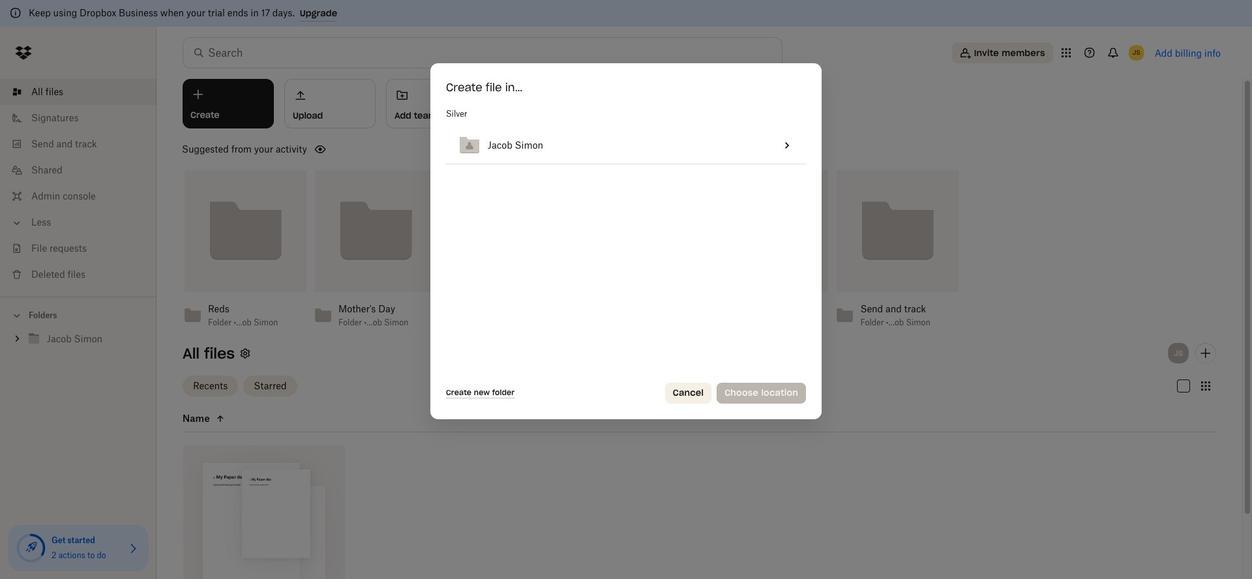 Task type: locate. For each thing, give the bounding box(es) containing it.
dialog
[[431, 63, 822, 419]]

less image
[[10, 217, 23, 230]]

table
[[446, 127, 807, 164]]

cell
[[748, 127, 770, 164], [770, 127, 807, 164]]

row
[[446, 127, 807, 164]]

alert
[[0, 0, 1253, 27]]

dropbox image
[[10, 40, 37, 66]]

list item
[[0, 79, 157, 105]]

add team members image
[[1199, 346, 1214, 361]]

template stateless image
[[780, 138, 796, 153]]

list
[[0, 71, 157, 297]]



Task type: describe. For each thing, give the bounding box(es) containing it.
2 cell from the left
[[770, 127, 807, 164]]

team member folder, jacob simon row
[[183, 445, 345, 579]]

1 cell from the left
[[748, 127, 770, 164]]



Task type: vqa. For each thing, say whether or not it's contained in the screenshot.
alert
yes



